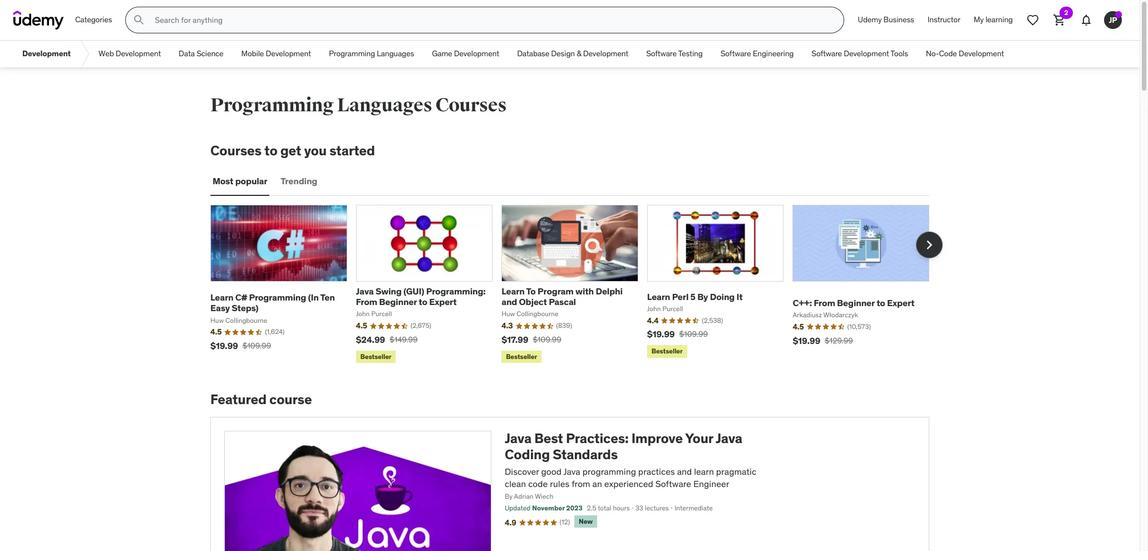 Task type: locate. For each thing, give the bounding box(es) containing it.
programming for programming languages courses
[[210, 94, 334, 117]]

code
[[939, 49, 957, 59]]

software development tools link
[[803, 41, 917, 67]]

from right c++:
[[814, 297, 835, 308]]

no-code development link
[[917, 41, 1013, 67]]

web development link
[[90, 41, 170, 67]]

2 horizontal spatial to
[[877, 297, 885, 308]]

software inside java best practices: improve your java coding standards discover good java programming practices and learn pragmatic clean code rules from an experienced software engineer by adrian wiech
[[655, 478, 691, 489]]

game development link
[[423, 41, 508, 67]]

software testing link
[[637, 41, 712, 67]]

0 horizontal spatial beginner
[[379, 296, 417, 307]]

programming languages courses
[[210, 94, 507, 117]]

jp
[[1109, 15, 1117, 25]]

by right the 5
[[697, 291, 708, 302]]

courses
[[436, 94, 507, 117], [210, 142, 262, 159]]

rules
[[550, 478, 570, 489]]

my learning link
[[967, 7, 1020, 33]]

data science
[[179, 49, 224, 59]]

1 horizontal spatial from
[[814, 297, 835, 308]]

and left learn
[[677, 466, 692, 477]]

languages left game
[[377, 49, 414, 59]]

programming left the (in
[[249, 292, 306, 303]]

1 vertical spatial by
[[505, 492, 513, 501]]

popular
[[235, 175, 267, 187]]

from
[[356, 296, 377, 307], [814, 297, 835, 308]]

(gui)
[[404, 285, 424, 297]]

0 horizontal spatial and
[[502, 296, 517, 307]]

languages for programming languages
[[377, 49, 414, 59]]

to inside learn perl 5 by doing it c++: from beginner to expert
[[877, 297, 885, 308]]

1 horizontal spatial expert
[[887, 297, 915, 308]]

programming languages link
[[320, 41, 423, 67]]

learn left perl
[[647, 291, 670, 302]]

programming for programming languages
[[329, 49, 375, 59]]

0 vertical spatial programming
[[329, 49, 375, 59]]

pascal
[[549, 296, 576, 307]]

programming up programming languages courses
[[329, 49, 375, 59]]

adrian
[[514, 492, 534, 501]]

java inside java swing (gui) programming: from beginner to expert
[[356, 285, 374, 297]]

and left the object
[[502, 296, 517, 307]]

by inside java best practices: improve your java coding standards discover good java programming practices and learn pragmatic clean code rules from an experienced software engineer by adrian wiech
[[505, 492, 513, 501]]

0 horizontal spatial expert
[[429, 296, 457, 307]]

0 horizontal spatial from
[[356, 296, 377, 307]]

java left swing
[[356, 285, 374, 297]]

0 horizontal spatial to
[[264, 142, 278, 159]]

development right game
[[454, 49, 499, 59]]

by inside learn perl 5 by doing it c++: from beginner to expert
[[697, 291, 708, 302]]

expert inside learn perl 5 by doing it c++: from beginner to expert
[[887, 297, 915, 308]]

improve
[[632, 430, 683, 447]]

jp link
[[1100, 7, 1127, 33]]

1 horizontal spatial courses
[[436, 94, 507, 117]]

courses up most popular
[[210, 142, 262, 159]]

programming up get
[[210, 94, 334, 117]]

categories
[[75, 15, 112, 25]]

development left the tools on the top right of the page
[[844, 49, 889, 59]]

development right code
[[959, 49, 1004, 59]]

4 development from the left
[[454, 49, 499, 59]]

6 development from the left
[[844, 49, 889, 59]]

udemy
[[858, 15, 882, 25]]

c#
[[235, 292, 247, 303]]

mobile
[[241, 49, 264, 59]]

web development
[[99, 49, 161, 59]]

software right engineering
[[812, 49, 842, 59]]

learn
[[502, 285, 525, 297], [647, 291, 670, 302], [210, 292, 233, 303]]

submit search image
[[133, 13, 146, 27]]

2 vertical spatial programming
[[249, 292, 306, 303]]

database
[[517, 49, 549, 59]]

from
[[572, 478, 590, 489]]

courses down game development link
[[436, 94, 507, 117]]

learn for learn to program with delphi and object pascal
[[502, 285, 525, 297]]

learn inside learn to program with delphi and object pascal
[[502, 285, 525, 297]]

no-code development
[[926, 49, 1004, 59]]

development right 'web'
[[116, 49, 161, 59]]

languages down programming languages link
[[337, 94, 432, 117]]

5 development from the left
[[583, 49, 628, 59]]

programming:
[[426, 285, 486, 297]]

learning
[[986, 15, 1013, 25]]

3 development from the left
[[266, 49, 311, 59]]

4.9
[[505, 518, 516, 528]]

33
[[636, 504, 643, 512]]

software testing
[[646, 49, 703, 59]]

most popular button
[[210, 168, 270, 195]]

your
[[685, 430, 713, 447]]

development right the mobile at the top left
[[266, 49, 311, 59]]

java up "from"
[[563, 466, 580, 477]]

mobile development link
[[232, 41, 320, 67]]

1 vertical spatial programming
[[210, 94, 334, 117]]

notifications image
[[1080, 13, 1093, 27]]

easy
[[210, 302, 230, 314]]

development down udemy image
[[22, 49, 71, 59]]

trending button
[[278, 168, 320, 195]]

learn inside learn perl 5 by doing it c++: from beginner to expert
[[647, 291, 670, 302]]

c++: from beginner to expert link
[[793, 297, 915, 308]]

ten
[[320, 292, 335, 303]]

game
[[432, 49, 452, 59]]

1 vertical spatial and
[[677, 466, 692, 477]]

learn left to
[[502, 285, 525, 297]]

and inside java best practices: improve your java coding standards discover good java programming practices and learn pragmatic clean code rules from an experienced software engineer by adrian wiech
[[677, 466, 692, 477]]

0 horizontal spatial by
[[505, 492, 513, 501]]

course
[[269, 391, 312, 408]]

software left testing
[[646, 49, 677, 59]]

33 lectures
[[636, 504, 669, 512]]

0 horizontal spatial learn
[[210, 292, 233, 303]]

beginner inside java swing (gui) programming: from beginner to expert
[[379, 296, 417, 307]]

software engineering
[[721, 49, 794, 59]]

experienced
[[604, 478, 653, 489]]

learn inside learn c# programming (in ten easy steps)
[[210, 292, 233, 303]]

my learning
[[974, 15, 1013, 25]]

from inside java swing (gui) programming: from beginner to expert
[[356, 296, 377, 307]]

to inside java swing (gui) programming: from beginner to expert
[[419, 296, 427, 307]]

expert
[[429, 296, 457, 307], [887, 297, 915, 308]]

by down clean
[[505, 492, 513, 501]]

swing
[[376, 285, 402, 297]]

1 vertical spatial languages
[[337, 94, 432, 117]]

1 horizontal spatial to
[[419, 296, 427, 307]]

java
[[356, 285, 374, 297], [505, 430, 532, 447], [716, 430, 742, 447], [563, 466, 580, 477]]

1 vertical spatial courses
[[210, 142, 262, 159]]

updated november 2023
[[505, 504, 583, 512]]

most popular
[[213, 175, 267, 187]]

from right ten
[[356, 296, 377, 307]]

learn left "c#"
[[210, 292, 233, 303]]

java right your
[[716, 430, 742, 447]]

development right the &
[[583, 49, 628, 59]]

1 horizontal spatial and
[[677, 466, 692, 477]]

2 horizontal spatial learn
[[647, 291, 670, 302]]

1 horizontal spatial by
[[697, 291, 708, 302]]

software down practices
[[655, 478, 691, 489]]

1 horizontal spatial learn
[[502, 285, 525, 297]]

programming inside learn c# programming (in ten easy steps)
[[249, 292, 306, 303]]

november
[[532, 504, 565, 512]]

0 vertical spatial languages
[[377, 49, 414, 59]]

design
[[551, 49, 575, 59]]

and inside learn to program with delphi and object pascal
[[502, 296, 517, 307]]

1 development from the left
[[22, 49, 71, 59]]

0 vertical spatial by
[[697, 291, 708, 302]]

web
[[99, 49, 114, 59]]

trending
[[281, 175, 317, 187]]

clean
[[505, 478, 526, 489]]

1 horizontal spatial beginner
[[837, 297, 875, 308]]

software for software engineering
[[721, 49, 751, 59]]

intermediate
[[675, 504, 713, 512]]

started
[[330, 142, 375, 159]]

software left engineering
[[721, 49, 751, 59]]

with
[[576, 285, 594, 297]]

0 vertical spatial and
[[502, 296, 517, 307]]



Task type: describe. For each thing, give the bounding box(es) containing it.
java swing (gui) programming: from beginner to expert
[[356, 285, 486, 307]]

perl
[[672, 291, 689, 302]]

practices
[[638, 466, 675, 477]]

software for software testing
[[646, 49, 677, 59]]

next image
[[921, 236, 938, 254]]

total
[[598, 504, 611, 512]]

2023
[[566, 504, 583, 512]]

java left best
[[505, 430, 532, 447]]

engineer
[[694, 478, 729, 489]]

featured course
[[210, 391, 312, 408]]

5
[[691, 291, 696, 302]]

hours
[[613, 504, 630, 512]]

&
[[577, 49, 581, 59]]

programming
[[583, 466, 636, 477]]

updated
[[505, 504, 531, 512]]

no-
[[926, 49, 939, 59]]

coding
[[505, 446, 550, 463]]

c++:
[[793, 297, 812, 308]]

get
[[280, 142, 301, 159]]

Search for anything text field
[[153, 11, 831, 29]]

learn to program with delphi and object pascal
[[502, 285, 623, 307]]

mobile development
[[241, 49, 311, 59]]

featured
[[210, 391, 267, 408]]

0 horizontal spatial courses
[[210, 142, 262, 159]]

business
[[884, 15, 914, 25]]

(in
[[308, 292, 319, 303]]

learn for learn perl 5 by doing it c++: from beginner to expert
[[647, 291, 670, 302]]

data science link
[[170, 41, 232, 67]]

expert inside java swing (gui) programming: from beginner to expert
[[429, 296, 457, 307]]

instructor
[[928, 15, 961, 25]]

carousel element
[[210, 205, 943, 365]]

java best practices: improve your java coding standards discover good java programming practices and learn pragmatic clean code rules from an experienced software engineer by adrian wiech
[[505, 430, 757, 501]]

discover
[[505, 466, 539, 477]]

2.5 total hours
[[587, 504, 630, 512]]

game development
[[432, 49, 499, 59]]

beginner inside learn perl 5 by doing it c++: from beginner to expert
[[837, 297, 875, 308]]

learn to program with delphi and object pascal link
[[502, 285, 623, 307]]

(12)
[[560, 518, 570, 526]]

science
[[197, 49, 224, 59]]

you have alerts image
[[1115, 11, 1122, 18]]

arrow pointing to subcategory menu links image
[[80, 41, 90, 67]]

standards
[[553, 446, 618, 463]]

wiech
[[535, 492, 553, 501]]

testing
[[678, 49, 703, 59]]

tools
[[891, 49, 908, 59]]

learn perl 5 by doing it link
[[647, 291, 743, 302]]

code
[[528, 478, 548, 489]]

database design & development
[[517, 49, 628, 59]]

learn c# programming (in ten easy steps) link
[[210, 292, 335, 314]]

software for software development tools
[[812, 49, 842, 59]]

udemy business
[[858, 15, 914, 25]]

data
[[179, 49, 195, 59]]

my
[[974, 15, 984, 25]]

an
[[592, 478, 602, 489]]

2
[[1064, 8, 1068, 17]]

practices:
[[566, 430, 629, 447]]

0 vertical spatial courses
[[436, 94, 507, 117]]

most
[[213, 175, 233, 187]]

software development tools
[[812, 49, 908, 59]]

engineering
[[753, 49, 794, 59]]

development link
[[13, 41, 80, 67]]

software engineering link
[[712, 41, 803, 67]]

2 development from the left
[[116, 49, 161, 59]]

object
[[519, 296, 547, 307]]

best
[[534, 430, 563, 447]]

to
[[526, 285, 536, 297]]

doing
[[710, 291, 735, 302]]

steps)
[[232, 302, 259, 314]]

courses to get you started
[[210, 142, 375, 159]]

from inside learn perl 5 by doing it c++: from beginner to expert
[[814, 297, 835, 308]]

lectures
[[645, 504, 669, 512]]

database design & development link
[[508, 41, 637, 67]]

7 development from the left
[[959, 49, 1004, 59]]

udemy business link
[[851, 7, 921, 33]]

learn for learn c# programming (in ten easy steps)
[[210, 292, 233, 303]]

languages for programming languages courses
[[337, 94, 432, 117]]

udemy image
[[13, 11, 64, 29]]

learn c# programming (in ten easy steps)
[[210, 292, 335, 314]]

java swing (gui) programming: from beginner to expert link
[[356, 285, 486, 307]]

delphi
[[596, 285, 623, 297]]

shopping cart with 2 items image
[[1053, 13, 1066, 27]]

programming languages
[[329, 49, 414, 59]]

program
[[538, 285, 574, 297]]

learn
[[694, 466, 714, 477]]

2 link
[[1046, 7, 1073, 33]]

you
[[304, 142, 327, 159]]

it
[[737, 291, 743, 302]]

wishlist image
[[1026, 13, 1040, 27]]

instructor link
[[921, 7, 967, 33]]



Task type: vqa. For each thing, say whether or not it's contained in the screenshot.
the middle xsmall icon
no



